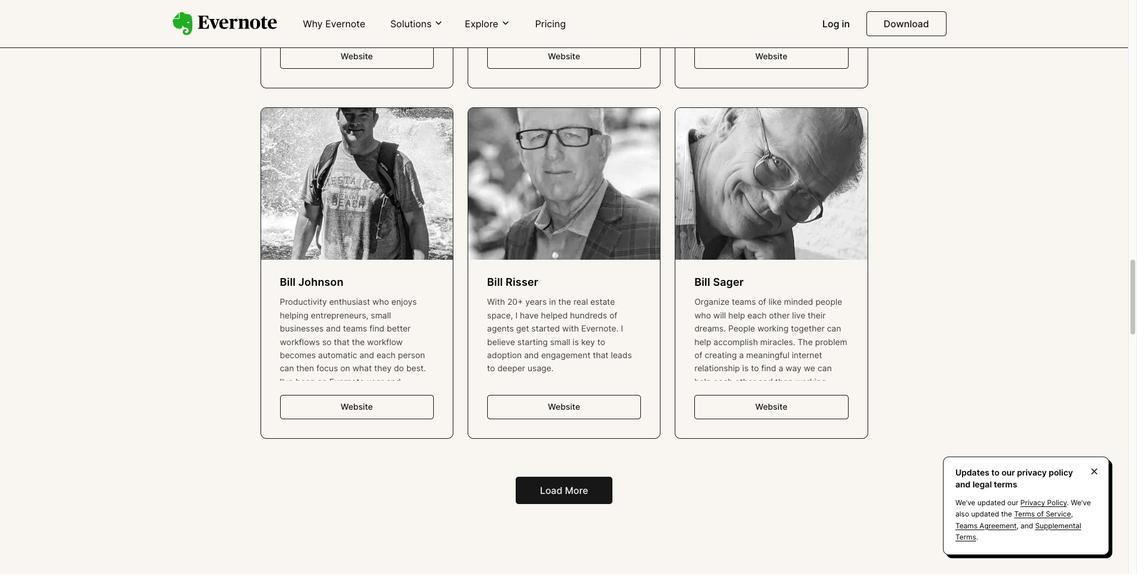 Task type: vqa. For each thing, say whether or not it's contained in the screenshot.
notes
no



Task type: describe. For each thing, give the bounding box(es) containing it.
look
[[398, 390, 415, 400]]

estate
[[590, 297, 615, 307]]

enjoys
[[392, 297, 417, 307]]

adoption
[[487, 350, 522, 360]]

leads
[[611, 350, 632, 360]]

solutions
[[390, 18, 432, 30]]

helped
[[541, 310, 568, 320]]

help inside 'productivity enthusiast who enjoys helping entrepreneurs, small businesses and teams find better workflows so that the workflow becomes automatic and each person can then focus on what they do best. i've been an evernote user and consultant for over 10 years. i look forward to finding ways to help you.'
[[385, 403, 402, 413]]

supplemental terms link
[[956, 522, 1082, 542]]

updates to our privacy policy and legal terms
[[956, 468, 1073, 490]]

johnson
[[298, 276, 344, 288]]

1 horizontal spatial each
[[714, 377, 733, 387]]

. for .
[[976, 533, 978, 542]]

download link
[[867, 11, 947, 36]]

dreams.
[[695, 324, 726, 334]]

like
[[769, 297, 782, 307]]

updates
[[956, 468, 990, 478]]

download
[[884, 18, 929, 30]]

find inside 'productivity enthusiast who enjoys helping entrepreneurs, small businesses and teams find better workflows so that the workflow becomes automatic and each person can then focus on what they do best. i've been an evernote user and consultant for over 10 years. i look forward to finding ways to help you.'
[[370, 324, 385, 334]]

of left like
[[758, 297, 766, 307]]

0 vertical spatial evernote
[[325, 18, 365, 30]]

0 vertical spatial i
[[515, 310, 518, 320]]

0 vertical spatial accomplish
[[714, 337, 758, 347]]

of left creating
[[695, 350, 703, 360]]

starting
[[518, 337, 548, 347]]

workflow
[[367, 337, 403, 347]]

evernote logo image
[[172, 12, 277, 36]]

the for also
[[1001, 510, 1012, 519]]

productivity
[[280, 297, 327, 307]]

1 we've from the left
[[956, 499, 976, 508]]

the
[[798, 337, 813, 347]]

get
[[516, 324, 529, 334]]

over
[[337, 390, 354, 400]]

and inside terms of service , teams agreement , and
[[1021, 522, 1034, 530]]

0 vertical spatial together
[[791, 324, 825, 334]]

with
[[562, 324, 579, 334]]

real
[[574, 297, 588, 307]]

2 horizontal spatial i
[[621, 324, 623, 334]]

and inside updates to our privacy policy and legal terms
[[956, 479, 971, 490]]

service
[[1046, 510, 1071, 519]]

teams inside 'productivity enthusiast who enjoys helping entrepreneurs, small businesses and teams find better workflows so that the workflow becomes automatic and each person can then focus on what they do best. i've been an evernote user and consultant for over 10 years. i look forward to finding ways to help you.'
[[343, 324, 367, 334]]

who inside 'productivity enthusiast who enjoys helping entrepreneurs, small businesses and teams find better workflows so that the workflow becomes automatic and each person can then focus on what they do best. i've been an evernote user and consultant for over 10 years. i look forward to finding ways to help you.'
[[373, 297, 389, 307]]

you.
[[404, 403, 421, 413]]

we've inside . we've also updated the
[[1071, 499, 1091, 508]]

space,
[[487, 310, 513, 320]]

will
[[714, 310, 726, 320]]

focus
[[316, 364, 338, 374]]

privacy
[[1021, 499, 1045, 508]]

organize teams of like minded people who will help each other live their dreams. people working together can help accomplish miracles.  the problem of creating a meaningful internet relationship is to find a way we can help each other and then working together to accomplish that goal. website
[[695, 297, 847, 412]]

privacy
[[1017, 468, 1047, 478]]

log in link
[[815, 13, 857, 36]]

evernote inside 'productivity enthusiast who enjoys helping entrepreneurs, small businesses and teams find better workflows so that the workflow becomes automatic and each person can then focus on what they do best. i've been an evernote user and consultant for over 10 years. i look forward to finding ways to help you.'
[[329, 377, 365, 387]]

have
[[520, 310, 539, 320]]

1 horizontal spatial ,
[[1071, 510, 1073, 519]]

to down adoption
[[487, 364, 495, 374]]

why
[[303, 18, 323, 30]]

risser
[[506, 276, 539, 288]]

years.
[[368, 390, 391, 400]]

ways
[[352, 403, 372, 413]]

load more button
[[516, 477, 613, 504]]

0 vertical spatial other
[[769, 310, 790, 320]]

more
[[565, 485, 588, 497]]

to down years.
[[375, 403, 383, 413]]

better
[[387, 324, 411, 334]]

0 horizontal spatial together
[[695, 390, 728, 400]]

finding
[[323, 403, 350, 413]]

then inside organize teams of like minded people who will help each other live their dreams. people working together can help accomplish miracles.  the problem of creating a meaningful internet relationship is to find a way we can help each other and then working together to accomplish that goal. website
[[775, 377, 793, 387]]

policy
[[1047, 499, 1067, 508]]

1 vertical spatial working
[[796, 377, 827, 387]]

to right key
[[597, 337, 605, 347]]

with
[[487, 297, 505, 307]]

bill for bill risser
[[487, 276, 503, 288]]

productivity enthusiast who enjoys helping entrepreneurs, small businesses and teams find better workflows so that the workflow becomes automatic and each person can then focus on what they do best. i've been an evernote user and consultant for over 10 years. i look forward to finding ways to help you.
[[280, 297, 426, 413]]

help down the relationship
[[695, 377, 711, 387]]

and down entrepreneurs,
[[326, 324, 341, 334]]

terms of service , teams agreement , and
[[956, 510, 1073, 530]]

deeper
[[498, 364, 525, 374]]

20+
[[507, 297, 523, 307]]

their
[[808, 310, 826, 320]]

small inside with 20+ years in the real estate space, i have helped hundreds of agents get started with evernote. i believe starting small is key to adoption and engagement that leads to deeper usage.
[[550, 337, 570, 347]]

an
[[318, 377, 327, 387]]

that inside with 20+ years in the real estate space, i have helped hundreds of agents get started with evernote. i believe starting small is key to adoption and engagement that leads to deeper usage.
[[593, 350, 609, 360]]

person
[[398, 350, 425, 360]]

help up people in the right of the page
[[729, 310, 745, 320]]

sager
[[713, 276, 744, 288]]

each inside 'productivity enthusiast who enjoys helping entrepreneurs, small businesses and teams find better workflows so that the workflow becomes automatic and each person can then focus on what they do best. i've been an evernote user and consultant for over 10 years. i look forward to finding ways to help you.'
[[377, 350, 396, 360]]

entrepreneurs,
[[311, 310, 369, 320]]

bill johnson
[[280, 276, 344, 288]]

the inside 'productivity enthusiast who enjoys helping entrepreneurs, small businesses and teams find better workflows so that the workflow becomes automatic and each person can then focus on what they do best. i've been an evernote user and consultant for over 10 years. i look forward to finding ways to help you.'
[[352, 337, 365, 347]]

bill for bill sager
[[695, 276, 710, 288]]

agents
[[487, 324, 514, 334]]

internet
[[792, 350, 822, 360]]

1 vertical spatial a
[[779, 364, 783, 374]]

what
[[353, 364, 372, 374]]

with 20+ years in the real estate space, i have helped hundreds of agents get started with evernote. i believe starting small is key to adoption and engagement that leads to deeper usage.
[[487, 297, 632, 374]]

i've
[[280, 377, 293, 387]]

user
[[367, 377, 384, 387]]

privacy policy link
[[1021, 499, 1067, 508]]

load
[[540, 485, 563, 497]]

enthusiast
[[329, 297, 370, 307]]

automatic
[[318, 350, 357, 360]]

to left finding
[[313, 403, 321, 413]]

people
[[728, 324, 755, 334]]

that inside organize teams of like minded people who will help each other live their dreams. people working together can help accomplish miracles.  the problem of creating a meaningful internet relationship is to find a way we can help each other and then working together to accomplish that goal. website
[[788, 390, 804, 400]]

hundreds
[[570, 310, 607, 320]]

relationship
[[695, 364, 740, 374]]

terms
[[994, 479, 1018, 490]]

1 horizontal spatial in
[[842, 18, 850, 30]]

creating
[[705, 350, 737, 360]]



Task type: locate. For each thing, give the bounding box(es) containing it.
believe
[[487, 337, 515, 347]]

0 vertical spatial our
[[1002, 468, 1015, 478]]

working down 'we'
[[796, 377, 827, 387]]

evernote.
[[581, 324, 619, 334]]

way
[[786, 364, 802, 374]]

usage.
[[528, 364, 554, 374]]

1 vertical spatial who
[[695, 310, 711, 320]]

problem
[[815, 337, 847, 347]]

1 horizontal spatial together
[[791, 324, 825, 334]]

explore
[[465, 18, 498, 30]]

pricing link
[[528, 13, 573, 36]]

evernote
[[325, 18, 365, 30], [329, 377, 365, 387]]

can up problem
[[827, 324, 841, 334]]

of inside with 20+ years in the real estate space, i have helped hundreds of agents get started with evernote. i believe starting small is key to adoption and engagement that leads to deeper usage.
[[610, 310, 618, 320]]

policy
[[1049, 468, 1073, 478]]

terms down teams
[[956, 533, 976, 542]]

1 vertical spatial i
[[621, 324, 623, 334]]

1 vertical spatial evernote
[[329, 377, 365, 387]]

on
[[340, 364, 350, 374]]

10
[[356, 390, 365, 400]]

small up 'engagement'
[[550, 337, 570, 347]]

2 vertical spatial that
[[788, 390, 804, 400]]

supplemental terms
[[956, 522, 1082, 542]]

our for privacy
[[1008, 499, 1019, 508]]

to down "meaningful"
[[751, 364, 759, 374]]

1 horizontal spatial small
[[550, 337, 570, 347]]

2 vertical spatial the
[[1001, 510, 1012, 519]]

website
[[341, 51, 373, 61], [548, 51, 580, 61], [755, 51, 788, 61], [341, 402, 373, 412], [548, 402, 580, 412], [755, 402, 788, 412]]

updated up the teams agreement link
[[971, 510, 999, 519]]

1 horizontal spatial .
[[1067, 499, 1069, 508]]

is down "meaningful"
[[743, 364, 749, 374]]

1 horizontal spatial then
[[775, 377, 793, 387]]

0 vertical spatial who
[[373, 297, 389, 307]]

our
[[1002, 468, 1015, 478], [1008, 499, 1019, 508]]

we've updated our privacy policy
[[956, 499, 1067, 508]]

evernote down the on
[[329, 377, 365, 387]]

bill up productivity
[[280, 276, 296, 288]]

explore button
[[461, 17, 514, 30]]

goal.
[[806, 390, 825, 400]]

in up helped
[[549, 297, 556, 307]]

our inside updates to our privacy policy and legal terms
[[1002, 468, 1015, 478]]

that up automatic
[[334, 337, 350, 347]]

0 horizontal spatial is
[[573, 337, 579, 347]]

3 bill from the left
[[695, 276, 710, 288]]

solutions button
[[387, 17, 447, 30]]

website inside organize teams of like minded people who will help each other live their dreams. people working together can help accomplish miracles.  the problem of creating a meaningful internet relationship is to find a way we can help each other and then working together to accomplish that goal. website
[[755, 402, 788, 412]]

0 vertical spatial that
[[334, 337, 350, 347]]

started
[[532, 324, 560, 334]]

supplemental
[[1036, 522, 1082, 530]]

pricing
[[535, 18, 566, 30]]

also
[[956, 510, 969, 519]]

0 horizontal spatial each
[[377, 350, 396, 360]]

organize
[[695, 297, 730, 307]]

1 vertical spatial .
[[976, 533, 978, 542]]

1 vertical spatial in
[[549, 297, 556, 307]]

accomplish down people in the right of the page
[[714, 337, 758, 347]]

we
[[804, 364, 815, 374]]

0 vertical spatial updated
[[978, 499, 1006, 508]]

1 vertical spatial is
[[743, 364, 749, 374]]

and inside organize teams of like minded people who will help each other live their dreams. people working together can help accomplish miracles.  the problem of creating a meaningful internet relationship is to find a way we can help each other and then working together to accomplish that goal. website
[[758, 377, 773, 387]]

bill risser
[[487, 276, 539, 288]]

teams inside organize teams of like minded people who will help each other live their dreams. people working together can help accomplish miracles.  the problem of creating a meaningful internet relationship is to find a way we can help each other and then working together to accomplish that goal. website
[[732, 297, 756, 307]]

to up terms
[[992, 468, 1000, 478]]

i inside 'productivity enthusiast who enjoys helping entrepreneurs, small businesses and teams find better workflows so that the workflow becomes automatic and each person can then focus on what they do best. i've been an evernote user and consultant for over 10 years. i look forward to finding ways to help you.'
[[394, 390, 396, 400]]

1 horizontal spatial other
[[769, 310, 790, 320]]

, up the supplemental
[[1071, 510, 1073, 519]]

the up automatic
[[352, 337, 365, 347]]

of inside terms of service , teams agreement , and
[[1037, 510, 1044, 519]]

0 vertical spatial then
[[296, 364, 314, 374]]

bill up with
[[487, 276, 503, 288]]

1 horizontal spatial i
[[515, 310, 518, 320]]

teams down entrepreneurs,
[[343, 324, 367, 334]]

and down updates
[[956, 479, 971, 490]]

0 horizontal spatial that
[[334, 337, 350, 347]]

1 vertical spatial accomplish
[[741, 390, 785, 400]]

0 vertical spatial in
[[842, 18, 850, 30]]

the for years
[[558, 297, 571, 307]]

1 horizontal spatial working
[[796, 377, 827, 387]]

0 horizontal spatial we've
[[956, 499, 976, 508]]

and down starting
[[524, 350, 539, 360]]

0 vertical spatial .
[[1067, 499, 1069, 508]]

2 horizontal spatial bill
[[695, 276, 710, 288]]

1 horizontal spatial teams
[[732, 297, 756, 307]]

0 horizontal spatial then
[[296, 364, 314, 374]]

1 vertical spatial each
[[377, 350, 396, 360]]

0 horizontal spatial find
[[370, 324, 385, 334]]

2 vertical spatial i
[[394, 390, 396, 400]]

2 we've from the left
[[1071, 499, 1091, 508]]

0 horizontal spatial .
[[976, 533, 978, 542]]

0 horizontal spatial the
[[352, 337, 365, 347]]

can right 'we'
[[818, 364, 832, 374]]

0 horizontal spatial who
[[373, 297, 389, 307]]

becomes
[[280, 350, 316, 360]]

then up the been
[[296, 364, 314, 374]]

so
[[322, 337, 332, 347]]

1 bill from the left
[[280, 276, 296, 288]]

people
[[816, 297, 842, 307]]

0 vertical spatial is
[[573, 337, 579, 347]]

website link
[[280, 45, 434, 69], [487, 45, 641, 69], [695, 45, 849, 69], [280, 396, 434, 420], [487, 396, 641, 420], [695, 396, 849, 420]]

find inside organize teams of like minded people who will help each other live their dreams. people working together can help accomplish miracles.  the problem of creating a meaningful internet relationship is to find a way we can help each other and then working together to accomplish that goal. website
[[761, 364, 776, 374]]

.
[[1067, 499, 1069, 508], [976, 533, 978, 542]]

each down 'workflow'
[[377, 350, 396, 360]]

1 vertical spatial that
[[593, 350, 609, 360]]

1 horizontal spatial we've
[[1071, 499, 1091, 508]]

in inside with 20+ years in the real estate space, i have helped hundreds of agents get started with evernote. i believe starting small is key to adoption and engagement that leads to deeper usage.
[[549, 297, 556, 307]]

i left look
[[394, 390, 396, 400]]

1 horizontal spatial that
[[593, 350, 609, 360]]

workflows
[[280, 337, 320, 347]]

0 vertical spatial the
[[558, 297, 571, 307]]

i left have
[[515, 310, 518, 320]]

1 vertical spatial together
[[695, 390, 728, 400]]

our up terms of service , teams agreement , and
[[1008, 499, 1019, 508]]

been
[[296, 377, 315, 387]]

our for privacy
[[1002, 468, 1015, 478]]

2 horizontal spatial each
[[748, 310, 767, 320]]

0 horizontal spatial in
[[549, 297, 556, 307]]

can
[[827, 324, 841, 334], [280, 364, 294, 374], [818, 364, 832, 374]]

bill up organize
[[695, 276, 710, 288]]

years
[[526, 297, 547, 307]]

find down "meaningful"
[[761, 364, 776, 374]]

1 vertical spatial updated
[[971, 510, 999, 519]]

businesses
[[280, 324, 324, 334]]

1 horizontal spatial a
[[779, 364, 783, 374]]

0 horizontal spatial working
[[758, 324, 789, 334]]

is inside with 20+ years in the real estate space, i have helped hundreds of agents get started with evernote. i believe starting small is key to adoption and engagement that leads to deeper usage.
[[573, 337, 579, 347]]

. for . we've also updated the
[[1067, 499, 1069, 508]]

1 vertical spatial then
[[775, 377, 793, 387]]

0 vertical spatial small
[[371, 310, 391, 320]]

and down . we've also updated the
[[1021, 522, 1034, 530]]

a
[[739, 350, 744, 360], [779, 364, 783, 374]]

1 horizontal spatial terms
[[1014, 510, 1035, 519]]

to inside updates to our privacy policy and legal terms
[[992, 468, 1000, 478]]

best.
[[406, 364, 426, 374]]

0 vertical spatial teams
[[732, 297, 756, 307]]

we've right policy at right bottom
[[1071, 499, 1091, 508]]

. we've also updated the
[[956, 499, 1091, 519]]

0 vertical spatial terms
[[1014, 510, 1035, 519]]

helping
[[280, 310, 309, 320]]

1 horizontal spatial find
[[761, 364, 776, 374]]

0 vertical spatial a
[[739, 350, 744, 360]]

and up the what
[[360, 350, 374, 360]]

terms inside terms of service , teams agreement , and
[[1014, 510, 1035, 519]]

0 horizontal spatial small
[[371, 310, 391, 320]]

terms inside supplemental terms
[[956, 533, 976, 542]]

terms down privacy at the bottom right of page
[[1014, 510, 1035, 519]]

do
[[394, 364, 404, 374]]

minded
[[784, 297, 813, 307]]

who left enjoys
[[373, 297, 389, 307]]

the inside . we've also updated the
[[1001, 510, 1012, 519]]

0 horizontal spatial terms
[[956, 533, 976, 542]]

terms
[[1014, 510, 1035, 519], [956, 533, 976, 542]]

in right log
[[842, 18, 850, 30]]

why evernote
[[303, 18, 365, 30]]

i
[[515, 310, 518, 320], [621, 324, 623, 334], [394, 390, 396, 400]]

. up service
[[1067, 499, 1069, 508]]

consultant
[[280, 390, 321, 400]]

, down . we've also updated the
[[1017, 522, 1019, 530]]

together up the
[[791, 324, 825, 334]]

a left way
[[779, 364, 783, 374]]

updated
[[978, 499, 1006, 508], [971, 510, 999, 519]]

who
[[373, 297, 389, 307], [695, 310, 711, 320]]

we've up also
[[956, 499, 976, 508]]

that down key
[[593, 350, 609, 360]]

2 bill from the left
[[487, 276, 503, 288]]

help down look
[[385, 403, 402, 413]]

the inside with 20+ years in the real estate space, i have helped hundreds of agents get started with evernote. i believe starting small is key to adoption and engagement that leads to deeper usage.
[[558, 297, 571, 307]]

1 vertical spatial find
[[761, 364, 776, 374]]

1 vertical spatial our
[[1008, 499, 1019, 508]]

forward
[[280, 403, 310, 413]]

0 horizontal spatial a
[[739, 350, 744, 360]]

. down the teams agreement link
[[976, 533, 978, 542]]

the left real
[[558, 297, 571, 307]]

to down the relationship
[[731, 390, 739, 400]]

0 vertical spatial find
[[370, 324, 385, 334]]

0 horizontal spatial ,
[[1017, 522, 1019, 530]]

updated down legal
[[978, 499, 1006, 508]]

teams down sager
[[732, 297, 756, 307]]

1 horizontal spatial the
[[558, 297, 571, 307]]

2 horizontal spatial the
[[1001, 510, 1012, 519]]

then down way
[[775, 377, 793, 387]]

2 vertical spatial each
[[714, 377, 733, 387]]

that inside 'productivity enthusiast who enjoys helping entrepreneurs, small businesses and teams find better workflows so that the workflow becomes automatic and each person can then focus on what they do best. i've been an evernote user and consultant for over 10 years. i look forward to finding ways to help you.'
[[334, 337, 350, 347]]

small up better
[[371, 310, 391, 320]]

other down the relationship
[[735, 377, 756, 387]]

find
[[370, 324, 385, 334], [761, 364, 776, 374]]

bill sager
[[695, 276, 744, 288]]

is left key
[[573, 337, 579, 347]]

0 vertical spatial ,
[[1071, 510, 1073, 519]]

0 horizontal spatial i
[[394, 390, 396, 400]]

help
[[729, 310, 745, 320], [695, 337, 711, 347], [695, 377, 711, 387], [385, 403, 402, 413]]

that left the 'goal.'
[[788, 390, 804, 400]]

0 horizontal spatial teams
[[343, 324, 367, 334]]

small inside 'productivity enthusiast who enjoys helping entrepreneurs, small businesses and teams find better workflows so that the workflow becomes automatic and each person can then focus on what they do best. i've been an evernote user and consultant for over 10 years. i look forward to finding ways to help you.'
[[371, 310, 391, 320]]

together
[[791, 324, 825, 334], [695, 390, 728, 400]]

1 horizontal spatial is
[[743, 364, 749, 374]]

log in
[[823, 18, 850, 30]]

. inside . we've also updated the
[[1067, 499, 1069, 508]]

and down do
[[386, 377, 401, 387]]

0 horizontal spatial bill
[[280, 276, 296, 288]]

other down like
[[769, 310, 790, 320]]

of down privacy policy link
[[1037, 510, 1044, 519]]

find up 'workflow'
[[370, 324, 385, 334]]

who inside organize teams of like minded people who will help each other live their dreams. people working together can help accomplish miracles.  the problem of creating a meaningful internet relationship is to find a way we can help each other and then working together to accomplish that goal. website
[[695, 310, 711, 320]]

bill
[[280, 276, 296, 288], [487, 276, 503, 288], [695, 276, 710, 288]]

1 vertical spatial terms
[[956, 533, 976, 542]]

engagement
[[541, 350, 591, 360]]

0 vertical spatial each
[[748, 310, 767, 320]]

accomplish down "meaningful"
[[741, 390, 785, 400]]

each down the relationship
[[714, 377, 733, 387]]

bill for bill johnson
[[280, 276, 296, 288]]

a right creating
[[739, 350, 744, 360]]

agreement
[[980, 522, 1017, 530]]

and inside with 20+ years in the real estate space, i have helped hundreds of agents get started with evernote. i believe starting small is key to adoption and engagement that leads to deeper usage.
[[524, 350, 539, 360]]

1 vertical spatial ,
[[1017, 522, 1019, 530]]

who up the "dreams."
[[695, 310, 711, 320]]

then inside 'productivity enthusiast who enjoys helping entrepreneurs, small businesses and teams find better workflows so that the workflow becomes automatic and each person can then focus on what they do best. i've been an evernote user and consultant for over 10 years. i look forward to finding ways to help you.'
[[296, 364, 314, 374]]

evernote right why
[[325, 18, 365, 30]]

can inside 'productivity enthusiast who enjoys helping entrepreneurs, small businesses and teams find better workflows so that the workflow becomes automatic and each person can then focus on what they do best. i've been an evernote user and consultant for over 10 years. i look forward to finding ways to help you.'
[[280, 364, 294, 374]]

terms of service link
[[1014, 510, 1071, 519]]

each up people in the right of the page
[[748, 310, 767, 320]]

teams
[[956, 522, 978, 530]]

0 horizontal spatial other
[[735, 377, 756, 387]]

1 vertical spatial the
[[352, 337, 365, 347]]

1 vertical spatial small
[[550, 337, 570, 347]]

0 vertical spatial working
[[758, 324, 789, 334]]

to
[[597, 337, 605, 347], [487, 364, 495, 374], [751, 364, 759, 374], [731, 390, 739, 400], [313, 403, 321, 413], [375, 403, 383, 413], [992, 468, 1000, 478]]

teams
[[732, 297, 756, 307], [343, 324, 367, 334]]

working up miracles.
[[758, 324, 789, 334]]

updated inside . we've also updated the
[[971, 510, 999, 519]]

i right evernote.
[[621, 324, 623, 334]]

1 horizontal spatial who
[[695, 310, 711, 320]]

1 vertical spatial teams
[[343, 324, 367, 334]]

and down "meaningful"
[[758, 377, 773, 387]]

legal
[[973, 479, 992, 490]]

is inside organize teams of like minded people who will help each other live their dreams. people working together can help accomplish miracles.  the problem of creating a meaningful internet relationship is to find a way we can help each other and then working together to accomplish that goal. website
[[743, 364, 749, 374]]

load more
[[540, 485, 588, 497]]

of down estate
[[610, 310, 618, 320]]

live
[[792, 310, 806, 320]]

the down we've updated our privacy policy
[[1001, 510, 1012, 519]]

together down the relationship
[[695, 390, 728, 400]]

can up "i've"
[[280, 364, 294, 374]]

1 vertical spatial other
[[735, 377, 756, 387]]

other
[[769, 310, 790, 320], [735, 377, 756, 387]]

they
[[374, 364, 392, 374]]

1 horizontal spatial bill
[[487, 276, 503, 288]]

our up terms
[[1002, 468, 1015, 478]]

help down the "dreams."
[[695, 337, 711, 347]]

2 horizontal spatial that
[[788, 390, 804, 400]]

teams agreement link
[[956, 522, 1017, 530]]



